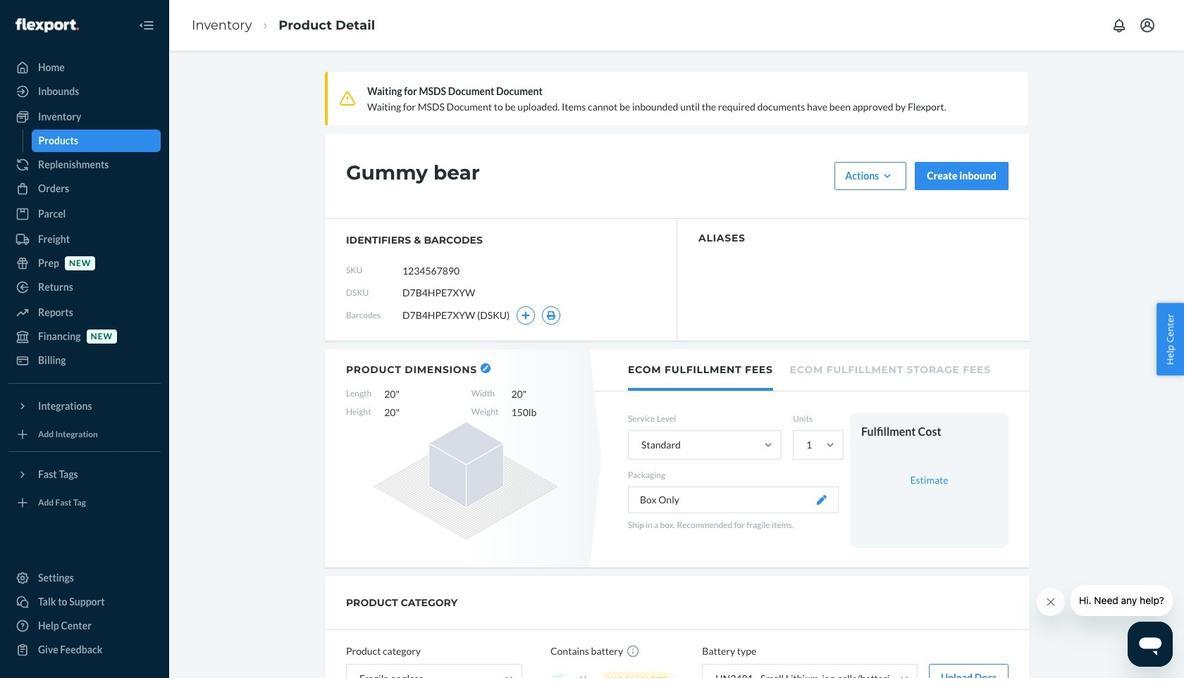Task type: describe. For each thing, give the bounding box(es) containing it.
pen image
[[817, 496, 827, 506]]

print image
[[546, 312, 556, 320]]



Task type: vqa. For each thing, say whether or not it's contained in the screenshot.
Tab List
yes



Task type: locate. For each thing, give the bounding box(es) containing it.
open notifications image
[[1111, 17, 1128, 34]]

pencil alt image
[[483, 366, 489, 372]]

1 tab from the left
[[628, 350, 773, 391]]

plus image
[[522, 312, 530, 320]]

None text field
[[403, 257, 508, 284]]

2 tab from the left
[[790, 350, 991, 388]]

flexport logo image
[[16, 18, 79, 32]]

1 horizontal spatial tab
[[790, 350, 991, 388]]

0 horizontal spatial tab
[[628, 350, 773, 391]]

breadcrumbs navigation
[[180, 5, 386, 46]]

close navigation image
[[138, 17, 155, 34]]

tab
[[628, 350, 773, 391], [790, 350, 991, 388]]

open account menu image
[[1139, 17, 1156, 34]]

tab list
[[594, 350, 1030, 392]]



